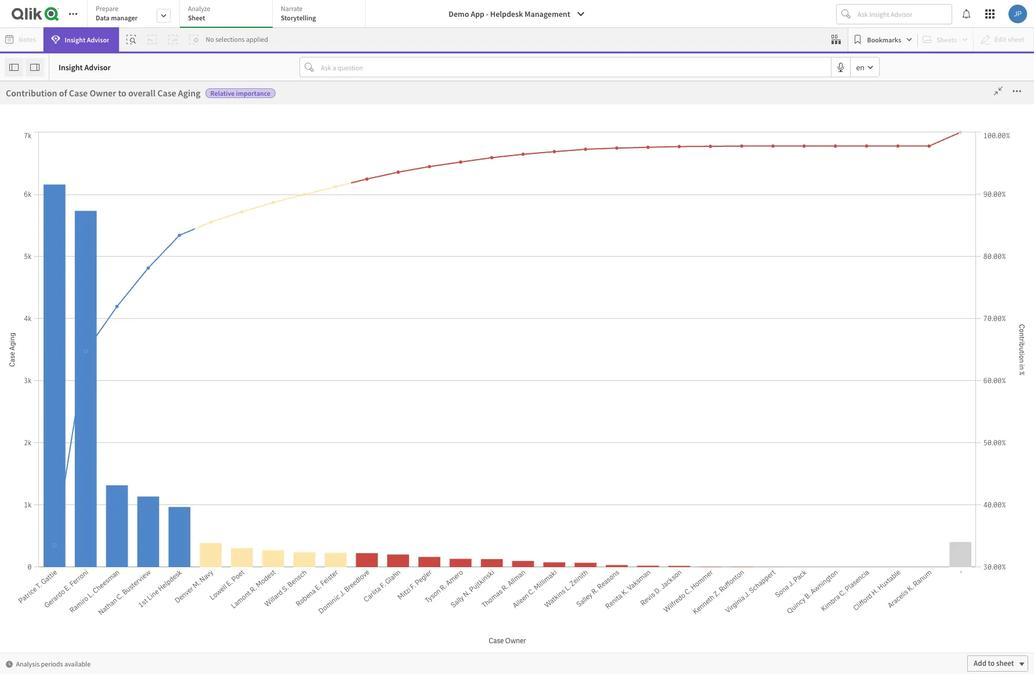 Task type: locate. For each thing, give the bounding box(es) containing it.
no inside no precedents have been learned. insight advisor adds learned precedents when you add charts to sheets or hide analysis recommendations.
[[920, 334, 930, 344]]

type right the by
[[528, 191, 548, 203]]

r.
[[345, 580, 352, 590], [351, 593, 358, 603]]

open for open cases vs duration * bubble size represents number of high priority open cases
[[6, 191, 28, 203]]

72
[[143, 116, 203, 181]]

6 true from the top
[[203, 647, 218, 657]]

case aging button
[[60, 181, 143, 191]]

duration up case closed date
[[68, 191, 106, 203]]

hide properties image
[[30, 62, 39, 72]]

0 vertical spatial insight advisor
[[65, 35, 109, 44]]

open for open cases by priority type
[[431, 191, 453, 203]]

case for case timetable
[[66, 390, 82, 400]]

modest
[[359, 593, 384, 603]]

advisor up charts
[[977, 344, 1003, 354]]

more image
[[1008, 85, 1027, 97]]

closed inside the number of closed cases menu item
[[103, 576, 126, 586]]

number of closed cases menu item
[[60, 570, 166, 593]]

2 timetable from the top
[[83, 413, 118, 424]]

c. up m.
[[349, 540, 356, 550]]

number inside number of new cases menu item
[[66, 599, 93, 609]]

cases
[[210, 84, 273, 116], [568, 84, 631, 116], [888, 84, 951, 116], [30, 191, 55, 203], [455, 191, 480, 203], [66, 483, 85, 493], [79, 523, 104, 535], [128, 576, 148, 586], [120, 599, 140, 609]]

type inside menu item
[[109, 367, 125, 377]]

nathan
[[324, 540, 348, 550]]

reasons
[[353, 580, 382, 590]]

employee inside the employee hire date menu item
[[81, 529, 115, 540]]

case inside 'menu item'
[[66, 297, 82, 307]]

2 vertical spatial advisor
[[977, 344, 1003, 354]]

case owner button
[[60, 320, 143, 331]]

case timetable menu item
[[60, 384, 166, 407]]

open left size
[[6, 191, 28, 203]]

case count menu item
[[60, 221, 166, 244]]

1 number from the top
[[66, 576, 93, 586]]

casenumber
[[66, 460, 110, 470]]

priority for 203
[[805, 84, 883, 116]]

of inside open cases vs duration * bubble size represents number of high priority open cases
[[130, 203, 138, 215]]

5 true from the top
[[203, 593, 218, 603]]

learned
[[914, 142, 943, 153]]

items
[[33, 140, 49, 149]]

0 vertical spatial number
[[66, 576, 93, 586]]

insight advisor down insight advisor dropdown button
[[59, 62, 111, 72]]

case owner group button
[[60, 343, 143, 354]]

true for lamont r. modest
[[203, 593, 218, 603]]

1 vertical spatial no
[[920, 334, 930, 344]]

case timetable rank menu item
[[60, 407, 166, 430]]

priority inside "high priority cases 72"
[[127, 84, 205, 116]]

c.
[[349, 540, 356, 550], [353, 647, 360, 657]]

0 horizontal spatial aging
[[83, 181, 102, 191]]

case for case owner
[[66, 320, 82, 331]]

0 horizontal spatial contribution
[[6, 87, 57, 99]]

1 vertical spatial contribution
[[200, 178, 251, 190]]

0 horizontal spatial overall
[[128, 87, 156, 99]]

time right over
[[128, 523, 149, 535]]

employee status menu item
[[60, 546, 166, 570]]

1 vertical spatial number
[[66, 599, 93, 609]]

tab list containing prepare
[[87, 0, 370, 29]]

contribution up fields
[[6, 87, 57, 99]]

1 horizontal spatial overall
[[322, 178, 349, 190]]

0 vertical spatial employee
[[81, 529, 115, 540]]

precedents up learned
[[931, 334, 969, 344]]

0 vertical spatial overall
[[128, 87, 156, 99]]

date inside "case created date" menu item
[[111, 251, 127, 261]]

0 vertical spatial r.
[[345, 580, 352, 590]]

0 vertical spatial no
[[206, 35, 214, 44]]

cases up learned
[[888, 84, 951, 116]]

low priority cases 203
[[755, 84, 951, 181]]

recommendations
[[944, 142, 1008, 153]]

no left 'selections' in the left top of the page
[[206, 35, 214, 44]]

1 vertical spatial time
[[128, 523, 149, 535]]

case is closed
[[66, 297, 114, 307]]

aging inside menu item
[[83, 181, 102, 191]]

cases down "ask a question" "text box"
[[568, 84, 631, 116]]

date menu item
[[60, 500, 166, 523]]

1 master items button from the left
[[0, 119, 59, 156]]

cases left vs
[[30, 191, 55, 203]]

1 vertical spatial type
[[109, 367, 125, 377]]

3 0 from the top
[[502, 580, 507, 590]]

case created date
[[66, 251, 127, 261]]

1 vertical spatial duration
[[83, 274, 113, 284]]

number inside the number of closed cases menu item
[[66, 576, 93, 586]]

case count button
[[60, 227, 143, 238]]

no for no precedents have been learned. insight advisor adds learned precedents when you add charts to sheets or hide analysis recommendations.
[[920, 334, 930, 344]]

insight inside dropdown button
[[65, 35, 86, 44]]

0 vertical spatial advisor
[[87, 35, 109, 44]]

cases inside low priority cases 203
[[888, 84, 951, 116]]

casenumber menu item
[[60, 453, 166, 477]]

open inside open change requests menu item
[[66, 645, 84, 656]]

to inside "button"
[[988, 658, 995, 668]]

0 vertical spatial time
[[115, 274, 132, 284]]

1 vertical spatial analysis
[[974, 375, 1001, 386]]

importance
[[236, 89, 271, 98]]

denver
[[324, 553, 347, 563]]

1 timetable from the top
[[83, 390, 118, 400]]

advisor down data
[[87, 35, 109, 44]]

0 for sona j. pack
[[502, 567, 507, 577]]

open up available
[[66, 645, 84, 656]]

case for case aging
[[66, 181, 82, 191]]

hide assets image
[[9, 62, 19, 72]]

app
[[471, 9, 485, 19]]

6 0 from the top
[[502, 647, 507, 657]]

totals element
[[201, 523, 321, 538]]

high priority cases 72
[[72, 84, 273, 181]]

true for sona j. pack
[[203, 567, 218, 577]]

precedents down have
[[967, 354, 1005, 365]]

periods
[[41, 659, 63, 668]]

add to sheet
[[974, 658, 1014, 668]]

adds
[[921, 354, 938, 365]]

number left new
[[66, 599, 93, 609]]

2 number from the top
[[66, 599, 93, 609]]

insight advisor inside dropdown button
[[65, 35, 109, 44]]

c. right wilfredo
[[353, 647, 360, 657]]

busterview
[[358, 540, 395, 550]]

timetable inside "menu item"
[[83, 390, 118, 400]]

2 vertical spatial closed
[[103, 576, 126, 586]]

c. for wilfredo
[[353, 647, 360, 657]]

contribution
[[6, 87, 57, 99], [200, 178, 251, 190]]

hire
[[116, 529, 130, 540]]

narrate storytelling
[[281, 4, 316, 22]]

case timetable rank button
[[60, 413, 143, 424]]

case_date_key button
[[60, 436, 143, 447]]

1 vertical spatial closed
[[91, 297, 114, 307]]

1 vertical spatial timetable
[[83, 413, 118, 424]]

cancel
[[848, 95, 871, 105]]

open for open & resolved cases over time
[[6, 523, 28, 535]]

demo
[[449, 9, 469, 19]]

relative importance
[[211, 89, 271, 98]]

priority for 142
[[485, 84, 563, 116]]

application containing 72
[[0, 0, 1035, 674]]

of inside menu item
[[95, 576, 102, 586]]

timetable
[[83, 390, 118, 400], [83, 413, 118, 424]]

0 vertical spatial insight
[[65, 35, 86, 44]]

m.
[[349, 553, 357, 563]]

2 master items button from the left
[[1, 119, 59, 156]]

1 vertical spatial contribution of case owner to overall case aging
[[200, 178, 395, 190]]

bookmarks button
[[851, 30, 916, 49]]

owner
[[90, 87, 116, 99], [284, 178, 310, 190], [83, 320, 106, 331], [83, 343, 106, 354]]

1 vertical spatial employee
[[66, 552, 99, 563]]

duration down created
[[83, 274, 113, 284]]

smart search image
[[127, 35, 136, 44]]

insight
[[65, 35, 86, 44], [59, 62, 83, 72], [953, 344, 976, 354]]

employee inside employee status menu item
[[66, 552, 99, 563]]

count
[[83, 227, 104, 238]]

press space to open search dialog box for [case owner] column. element
[[412, 507, 433, 523]]

1 horizontal spatial type
[[528, 191, 548, 203]]

selections tool image
[[832, 35, 841, 44]]

case closed date button
[[60, 204, 143, 215]]

0 vertical spatial timetable
[[83, 390, 118, 400]]

learned
[[939, 354, 965, 365]]

closed
[[83, 204, 106, 215], [91, 297, 114, 307], [103, 576, 126, 586]]

case for case owner group
[[66, 343, 82, 354]]

1 vertical spatial r.
[[351, 593, 358, 603]]

cases left the by
[[455, 191, 480, 203]]

time inside menu item
[[115, 274, 132, 284]]

no up "adds"
[[920, 334, 930, 344]]

case for case closed date
[[66, 204, 82, 215]]

case is closed. press space to sort on this column. element
[[201, 507, 301, 523]]

no
[[206, 35, 214, 44], [920, 334, 930, 344]]

1 0 from the top
[[502, 553, 507, 563]]

totals not applicable for this column element
[[321, 523, 433, 538]]

number for number of closed cases
[[66, 576, 93, 586]]

case_date_key menu item
[[60, 430, 166, 453]]

tab list
[[87, 0, 370, 29]]

is
[[83, 297, 89, 307]]

0 vertical spatial closed
[[83, 204, 106, 215]]

cases down the casenumber
[[66, 483, 85, 493]]

menu
[[60, 128, 175, 674]]

0 horizontal spatial type
[[109, 367, 125, 377]]

priority
[[158, 203, 186, 215]]

type right the record
[[109, 367, 125, 377]]

cases open/closed menu item
[[60, 477, 166, 500]]

menu inside 'application'
[[60, 128, 175, 674]]

open left & at the bottom left of the page
[[6, 523, 28, 535]]

number down the employee status
[[66, 576, 93, 586]]

employee status
[[66, 552, 122, 563]]

0 horizontal spatial analysis
[[206, 94, 238, 106]]

0 vertical spatial precedents
[[931, 334, 969, 344]]

0 horizontal spatial no
[[206, 35, 214, 44]]

2 0 from the top
[[502, 567, 507, 577]]

case record type
[[66, 367, 125, 377]]

manager
[[111, 13, 138, 22]]

contribution up cases
[[200, 178, 251, 190]]

case closed date
[[66, 204, 124, 215]]

open left the by
[[431, 191, 453, 203]]

have
[[971, 334, 987, 344]]

case aging menu item
[[60, 175, 166, 198]]

r. down "j."
[[345, 580, 352, 590]]

small image
[[896, 143, 906, 153]]

date button
[[60, 506, 143, 516]]

date inside date menu item
[[81, 506, 96, 516]]

timetable for case timetable rank
[[83, 413, 118, 424]]

&
[[30, 523, 37, 535]]

0 vertical spatial c.
[[349, 540, 356, 550]]

1 horizontal spatial analysis
[[974, 375, 1001, 386]]

1 horizontal spatial contribution
[[200, 178, 251, 190]]

closed inside case is closed 'menu item'
[[91, 297, 114, 307]]

date inside case closed date menu item
[[108, 204, 124, 215]]

pack
[[350, 567, 366, 577]]

r. up h.
[[351, 593, 358, 603]]

open inside open cases vs duration * bubble size represents number of high priority open cases
[[6, 191, 28, 203]]

employee for employee status
[[66, 552, 99, 563]]

priority inside low priority cases 203
[[805, 84, 883, 116]]

0 vertical spatial duration
[[68, 191, 106, 203]]

hide
[[957, 375, 972, 386]]

add
[[958, 365, 971, 375]]

storytelling
[[281, 13, 316, 22]]

sheet
[[188, 13, 205, 22]]

to inside no precedents have been learned. insight advisor adds learned precedents when you add charts to sheets or hide analysis recommendations.
[[995, 365, 1002, 375]]

auto-analysis
[[184, 94, 238, 106]]

2 vertical spatial insight
[[953, 344, 976, 354]]

priority inside the medium priority cases 142
[[485, 84, 563, 116]]

Search assets text field
[[60, 82, 175, 103]]

2 true from the top
[[203, 553, 218, 563]]

timetable up case timetable rank
[[83, 390, 118, 400]]

add
[[974, 658, 987, 668]]

date inside the employee hire date menu item
[[132, 529, 147, 540]]

hommer
[[362, 647, 391, 657]]

case created date menu item
[[60, 244, 166, 268]]

menu containing case aging
[[60, 128, 175, 674]]

application
[[0, 0, 1035, 674]]

case inside "menu item"
[[66, 390, 82, 400]]

case for case timetable rank
[[66, 413, 82, 424]]

overall
[[128, 87, 156, 99], [322, 178, 349, 190]]

type
[[528, 191, 548, 203], [109, 367, 125, 377]]

0
[[502, 553, 507, 563], [502, 567, 507, 577], [502, 580, 507, 590], [502, 593, 507, 603], [502, 633, 507, 643], [502, 647, 507, 657]]

203
[[808, 116, 898, 181]]

open change requests menu item
[[60, 639, 166, 662]]

analyze sheet
[[188, 4, 210, 22]]

4 true from the top
[[203, 580, 218, 590]]

3 true from the top
[[203, 567, 218, 577]]

timetable for case timetable
[[83, 390, 118, 400]]

insight advisor down data
[[65, 35, 109, 44]]

cases right auto-
[[210, 84, 273, 116]]

data
[[96, 13, 110, 22]]

cases open/closed
[[66, 483, 131, 493]]

case for case record type
[[66, 367, 82, 377]]

1 horizontal spatial no
[[920, 334, 930, 344]]

status
[[101, 552, 122, 563]]

advisor inside dropdown button
[[87, 35, 109, 44]]

exit full screen image
[[990, 85, 1008, 97]]

timetable inside menu item
[[83, 413, 118, 424]]

case owner group menu item
[[60, 337, 166, 361]]

priority
[[127, 84, 205, 116], [485, 84, 563, 116], [805, 84, 883, 116], [494, 191, 526, 203]]

1 true from the top
[[203, 540, 218, 550]]

time down "case created date" menu item
[[115, 274, 132, 284]]

advisor down insight advisor dropdown button
[[84, 62, 111, 72]]

case
[[69, 87, 88, 99], [157, 87, 176, 99], [263, 178, 282, 190], [351, 178, 370, 190], [66, 181, 82, 191], [66, 204, 82, 215], [66, 227, 82, 238], [66, 251, 82, 261], [66, 274, 82, 284], [66, 297, 82, 307], [66, 320, 82, 331], [66, 343, 82, 354], [66, 367, 82, 377], [66, 390, 82, 400], [66, 413, 82, 424]]

Ask Insight Advisor text field
[[856, 5, 952, 23]]

1 vertical spatial c.
[[353, 647, 360, 657]]

case owner. press space to sort on this column. element
[[321, 507, 412, 523]]

analysis
[[206, 94, 238, 106], [974, 375, 1001, 386]]

timetable down case timetable button
[[83, 413, 118, 424]]

cases right new
[[120, 599, 140, 609]]

4 0 from the top
[[502, 593, 507, 603]]



Task type: vqa. For each thing, say whether or not it's contained in the screenshot.
fields:
no



Task type: describe. For each thing, give the bounding box(es) containing it.
case for case count
[[66, 227, 82, 238]]

case owner menu item
[[60, 314, 166, 337]]

employee hire date menu item
[[60, 523, 166, 546]]

analysis
[[16, 659, 40, 668]]

1 vertical spatial overall
[[322, 178, 349, 190]]

cases open/closed button
[[60, 483, 143, 493]]

r. for lamont
[[351, 593, 358, 603]]

0 for wilfredo c. hommer
[[502, 647, 507, 657]]

represents
[[56, 203, 97, 215]]

wilfredo
[[324, 647, 352, 657]]

case for case created date
[[66, 251, 82, 261]]

*
[[6, 203, 10, 215]]

0 vertical spatial analysis
[[206, 94, 238, 106]]

cancel button
[[838, 91, 881, 109]]

case created date button
[[60, 251, 143, 261]]

selections
[[215, 35, 245, 44]]

case timetable button
[[60, 390, 143, 400]]

james peterson image
[[1009, 5, 1028, 23]]

5 0 from the top
[[502, 633, 507, 643]]

employee hire date button
[[60, 529, 153, 540]]

closed for is
[[91, 297, 114, 307]]

case timetable
[[66, 390, 118, 400]]

1 vertical spatial precedents
[[967, 354, 1005, 365]]

bookmarks
[[868, 35, 902, 44]]

case duration time
[[66, 274, 132, 284]]

employee hire date
[[81, 529, 147, 540]]

case for case duration time
[[66, 274, 82, 284]]

add to sheet button
[[968, 655, 1029, 672]]

case for case is closed
[[66, 297, 82, 307]]

low
[[755, 84, 800, 116]]

j.
[[342, 567, 348, 577]]

0 vertical spatial contribution of case owner to overall case aging
[[6, 87, 201, 99]]

open cases vs duration * bubble size represents number of high priority open cases
[[6, 191, 230, 215]]

clifford h. huxtable
[[324, 607, 388, 617]]

no for no selections applied
[[206, 35, 214, 44]]

1 horizontal spatial aging
[[178, 87, 201, 99]]

0 vertical spatial contribution
[[6, 87, 57, 99]]

of inside menu item
[[95, 599, 102, 609]]

2 fields button from the left
[[1, 81, 59, 118]]

analysis inside no precedents have been learned. insight advisor adds learned precedents when you add charts to sheets or hide analysis recommendations.
[[974, 375, 1001, 386]]

closed for of
[[103, 576, 126, 586]]

h.
[[350, 607, 357, 617]]

open change requests
[[66, 645, 144, 656]]

no precedents have been learned. insight advisor adds learned precedents when you add charts to sheets or hide analysis recommendations.
[[920, 334, 1006, 396]]

small image
[[6, 660, 13, 667]]

denver m. navy
[[324, 553, 375, 563]]

priority for 72
[[127, 84, 205, 116]]

case duration time menu item
[[60, 268, 166, 291]]

applied
[[246, 35, 268, 44]]

master items
[[12, 140, 49, 149]]

cases inside menu item
[[120, 599, 140, 609]]

cases inside open cases vs duration * bubble size represents number of high priority open cases
[[30, 191, 55, 203]]

rank
[[119, 413, 137, 424]]

learned recommendations
[[914, 142, 1008, 153]]

en
[[857, 62, 865, 72]]

number of new cases menu item
[[60, 593, 166, 616]]

totals 18364.641273148 element
[[433, 523, 512, 538]]

navy
[[359, 553, 375, 563]]

cases down employee status menu item
[[128, 576, 148, 586]]

prepare data manager
[[96, 4, 138, 22]]

casenumber button
[[60, 460, 143, 470]]

by
[[482, 191, 492, 203]]

case count
[[66, 227, 104, 238]]

prepare
[[96, 4, 119, 13]]

you
[[944, 365, 956, 375]]

duration inside menu item
[[83, 274, 113, 284]]

when
[[923, 365, 942, 375]]

true for wilfredo c. hommer
[[203, 647, 218, 657]]

1 vertical spatial advisor
[[84, 62, 111, 72]]

fields
[[21, 103, 39, 111]]

number of closed cases
[[66, 576, 148, 586]]

insight inside no precedents have been learned. insight advisor adds learned precedents when you add charts to sheets or hide analysis recommendations.
[[953, 344, 976, 354]]

over
[[106, 523, 126, 535]]

huxtable
[[358, 607, 388, 617]]

case is closed menu item
[[60, 291, 166, 314]]

open cases by priority type
[[431, 191, 548, 203]]

true for nathan c. busterview
[[203, 540, 218, 550]]

learned recommendations button
[[891, 134, 1035, 162]]

created
[[83, 251, 110, 261]]

record
[[83, 367, 107, 377]]

requests
[[113, 645, 144, 656]]

case_date_key
[[66, 436, 118, 447]]

no selections applied
[[206, 35, 268, 44]]

cases inside the medium priority cases 142
[[568, 84, 631, 116]]

closed inside case closed date menu item
[[83, 204, 106, 215]]

open
[[188, 203, 207, 215]]

nathan c. busterview
[[324, 540, 395, 550]]

1 vertical spatial insight
[[59, 62, 83, 72]]

press space to open search dialog box for [case is closed] column. element
[[301, 507, 321, 523]]

open for open change requests
[[66, 645, 84, 656]]

lamont r. modest
[[324, 593, 384, 603]]

c. for nathan
[[349, 540, 356, 550]]

recommendations.
[[931, 386, 995, 396]]

case aging. press space to sort on this column. element
[[433, 507, 512, 523]]

medium priority cases 142
[[395, 84, 631, 181]]

number of new cases
[[66, 599, 140, 609]]

change
[[86, 645, 111, 656]]

true for denver m. navy
[[203, 553, 218, 563]]

analyze
[[188, 4, 210, 13]]

0 vertical spatial type
[[528, 191, 548, 203]]

0 for denver m. navy
[[502, 553, 507, 563]]

sheet
[[997, 658, 1014, 668]]

case record type button
[[60, 367, 143, 377]]

learned.
[[923, 344, 951, 354]]

1 fields button from the left
[[0, 81, 59, 118]]

date for employee hire date
[[132, 529, 147, 540]]

1 vertical spatial insight advisor
[[59, 62, 111, 72]]

narrate
[[281, 4, 303, 13]]

-
[[486, 9, 489, 19]]

open change requests button
[[60, 645, 150, 656]]

case record type menu item
[[60, 361, 166, 384]]

date for case created date
[[111, 251, 127, 261]]

resolved
[[39, 523, 77, 535]]

salley r. reasons
[[324, 580, 382, 590]]

new
[[103, 599, 119, 609]]

duration inside open cases vs duration * bubble size represents number of high priority open cases
[[68, 191, 106, 203]]

Ask a question text field
[[319, 58, 832, 76]]

date for case closed date
[[108, 204, 124, 215]]

helpdesk
[[490, 9, 523, 19]]

employee for employee hire date
[[81, 529, 115, 540]]

high
[[139, 203, 156, 215]]

cases
[[209, 203, 230, 215]]

0 for salley r. reasons
[[502, 580, 507, 590]]

number
[[98, 203, 128, 215]]

auto-
[[184, 94, 206, 106]]

lamont
[[324, 593, 349, 603]]

medium
[[395, 84, 480, 116]]

true for salley r. reasons
[[203, 580, 218, 590]]

available
[[64, 659, 91, 668]]

number for number of new cases
[[66, 599, 93, 609]]

wilfredo c. hommer
[[324, 647, 391, 657]]

0 for lamont r. modest
[[502, 593, 507, 603]]

advisor inside no precedents have been learned. insight advisor adds learned precedents when you add charts to sheets or hide analysis recommendations.
[[977, 344, 1003, 354]]

case closed date menu item
[[60, 198, 166, 221]]

en button
[[851, 57, 880, 77]]

number of new cases button
[[60, 599, 146, 609]]

charts
[[973, 365, 994, 375]]

case is closed button
[[60, 297, 143, 307]]

cases inside "high priority cases 72"
[[210, 84, 273, 116]]

cases down date button on the bottom left
[[79, 523, 104, 535]]

vs
[[57, 191, 66, 203]]

2 horizontal spatial aging
[[372, 178, 395, 190]]

r. for salley
[[345, 580, 352, 590]]



